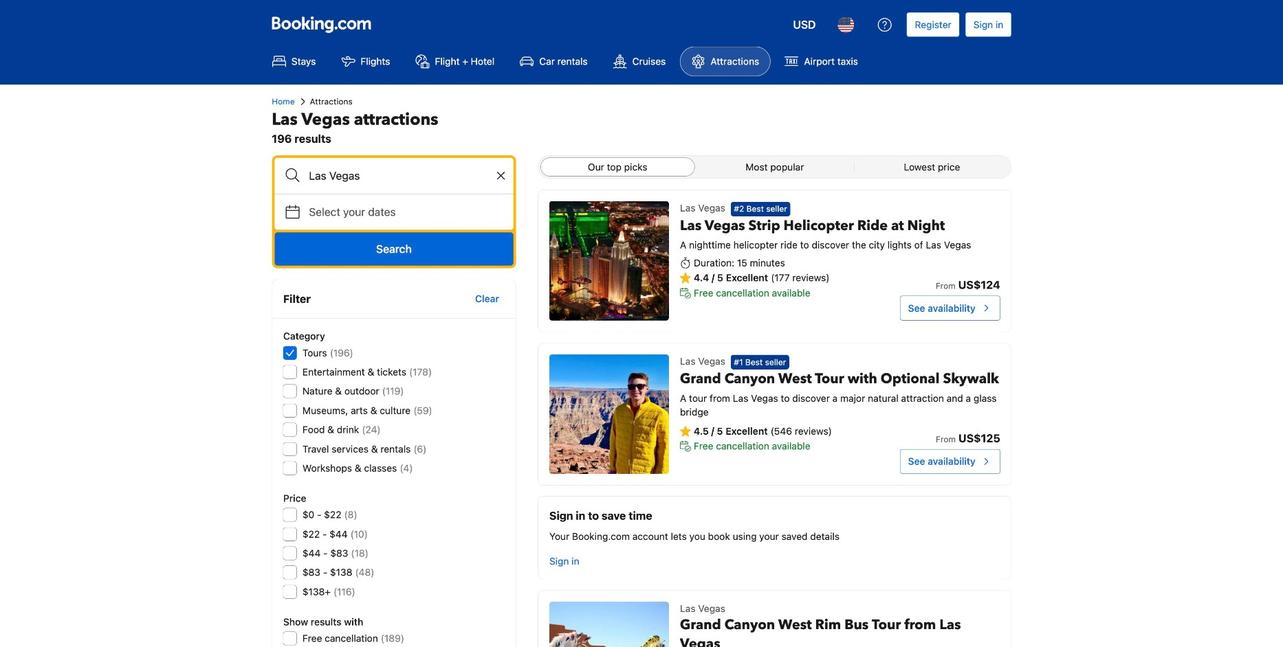 Task type: vqa. For each thing, say whether or not it's contained in the screenshot.
2 inside One Bedroom Apartment Entire apartment • 1 bedroom • 1 living room • 1 bathroom • 1 kitchen • 904.2feet² 2 beds (1 king, 1 sofa bed) Only 5 left at this price on our site
no



Task type: locate. For each thing, give the bounding box(es) containing it.
las vegas strip helicopter ride at night image
[[549, 201, 669, 321]]



Task type: describe. For each thing, give the bounding box(es) containing it.
grand canyon west rim bus tour from las vegas image
[[549, 602, 669, 648]]

Where are you going? search field
[[275, 158, 513, 194]]

booking.com image
[[272, 16, 371, 33]]

grand canyon west tour with optional skywalk image
[[549, 355, 669, 474]]



